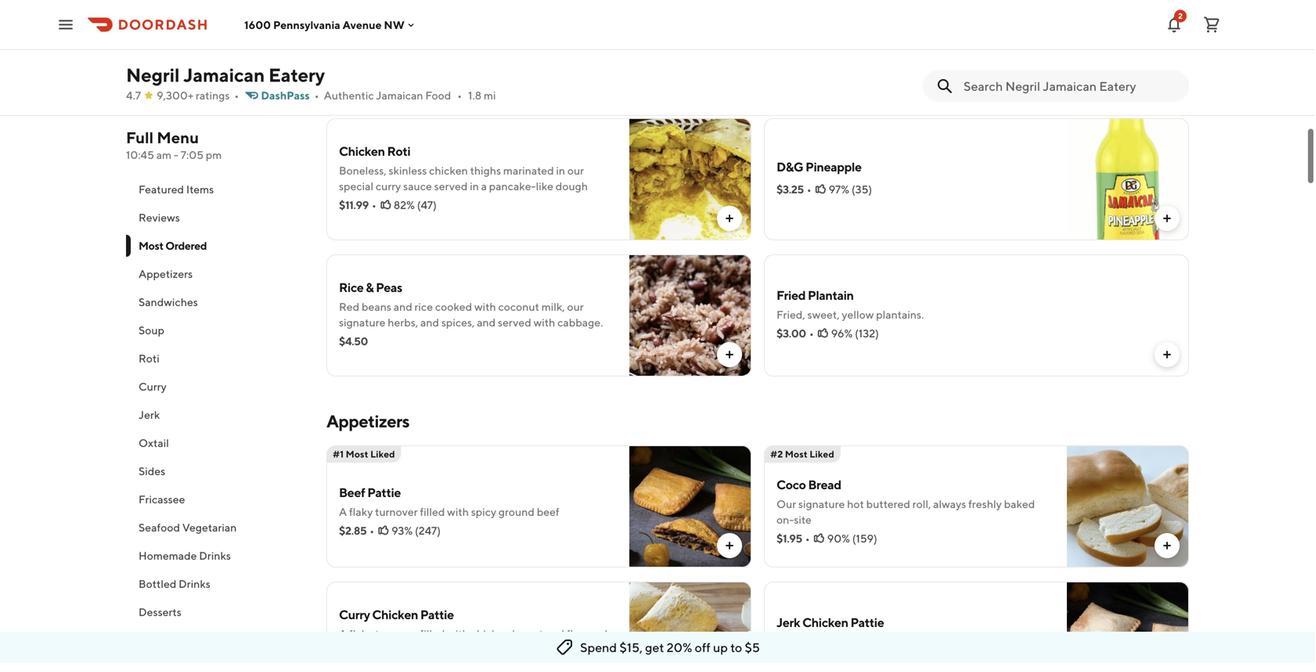 Task type: locate. For each thing, give the bounding box(es) containing it.
1 horizontal spatial a
[[897, 28, 902, 41]]

drinks down homemade drinks
[[179, 578, 211, 590]]

$15,
[[620, 640, 643, 655]]

red
[[339, 300, 360, 313]]

a inside the chicken roti boneless, skinless chicken thighs marinated in our special curry sauce served in a pancake-like dough
[[481, 180, 487, 193]]

2 horizontal spatial curry
[[525, 28, 550, 41]]

full
[[777, 28, 795, 41], [126, 128, 154, 147]]

fricassee
[[139, 493, 185, 506]]

1 a from the top
[[339, 505, 347, 518]]

1600 pennsylvania avenue nw button
[[244, 18, 417, 31]]

(35)
[[852, 183, 872, 196]]

2 vertical spatial curry
[[418, 643, 444, 656]]

1 vertical spatial a
[[481, 180, 487, 193]]

0 vertical spatial simmered
[[407, 28, 456, 41]]

jamaican for authentic
[[376, 89, 423, 102]]

rice inside full of caribbean flavor, a whole chicken is first fried then simmered in our savory-sweet brown stew sauce, served over rice & peas with shredded cabbage.
[[837, 59, 855, 72]]

$5
[[745, 640, 760, 655]]

• for $2.85 •
[[370, 524, 374, 537]]

special inside the chicken roti boneless, skinless chicken thighs marinated in our special curry sauce served in a pancake-like dough
[[339, 180, 374, 193]]

0 horizontal spatial peas
[[369, 43, 392, 56]]

1 turnover from the top
[[375, 505, 418, 518]]

up
[[713, 640, 728, 655]]

0 horizontal spatial chicken
[[429, 164, 468, 177]]

1 vertical spatial curry
[[376, 180, 401, 193]]

& inside goat dinnner goat morsels simmered in our special curry blend, on rice & peas and cabbage.
[[360, 43, 367, 56]]

curry inside curry chicken pattie a flaky turnover filled with chicken breast and flavored with our special curry sauce
[[339, 607, 370, 622]]

1 goat from the top
[[339, 7, 367, 22]]

2 vertical spatial served
[[498, 316, 532, 329]]

0 items, open order cart image
[[1203, 15, 1222, 34]]

full menu 10:45 am - 7:05 pm
[[126, 128, 222, 161]]

cabbage. inside the rice & peas red beans and rice cooked with coconut milk, our signature herbs, and spices, and served with cabbage. $4.50
[[558, 316, 603, 329]]

& inside the rice & peas red beans and rice cooked with coconut milk, our signature herbs, and spices, and served with cabbage. $4.50
[[366, 280, 374, 295]]

signature down red
[[339, 316, 386, 329]]

a inside full of caribbean flavor, a whole chicken is first fried then simmered in our savory-sweet brown stew sauce, served over rice & peas with shredded cabbage.
[[897, 28, 902, 41]]

bottled drinks
[[139, 578, 211, 590]]

1 horizontal spatial liked
[[810, 449, 835, 460]]

9,300+ ratings •
[[157, 89, 239, 102]]

• left 1.8
[[458, 89, 462, 102]]

2 horizontal spatial most
[[785, 449, 808, 460]]

jerk inside button
[[139, 408, 160, 421]]

1 horizontal spatial chicken
[[471, 628, 510, 641]]

1 vertical spatial &
[[857, 59, 864, 72]]

drinks for homemade drinks
[[199, 549, 231, 562]]

0 vertical spatial filled
[[420, 505, 445, 518]]

menu
[[157, 128, 199, 147]]

96% (132)
[[831, 327, 879, 340]]

0 horizontal spatial sauce
[[403, 180, 432, 193]]

with inside beef pattie a flaky turnover filled with spicy ground beef
[[447, 505, 469, 518]]

curry chicken pattie a flaky turnover filled with chicken breast and flavored with our special curry sauce
[[339, 607, 608, 656]]

2 vertical spatial special
[[382, 643, 416, 656]]

1 vertical spatial flaky
[[349, 628, 373, 641]]

in right nw
[[458, 28, 467, 41]]

and inside goat dinnner goat morsels simmered in our special curry blend, on rice & peas and cabbage.
[[394, 43, 413, 56]]

sandwiches
[[139, 296, 198, 309]]

our inside the rice & peas red beans and rice cooked with coconut milk, our signature herbs, and spices, and served with cabbage. $4.50
[[567, 300, 584, 313]]

curry inside button
[[139, 380, 167, 393]]

roti up the skinless
[[387, 144, 411, 159]]

pattie for jerk
[[851, 615, 884, 630]]

1 horizontal spatial rice
[[415, 300, 433, 313]]

jamaican left food on the left top of the page
[[376, 89, 423, 102]]

• right $2.85
[[370, 524, 374, 537]]

2 horizontal spatial pattie
[[851, 615, 884, 630]]

rice inside goat dinnner goat morsels simmered in our special curry blend, on rice & peas and cabbage.
[[339, 43, 357, 56]]

add item to cart image for beef pattie image
[[724, 540, 736, 552]]

• down eatery
[[315, 89, 319, 102]]

chicken inside curry chicken pattie a flaky turnover filled with chicken breast and flavored with our special curry sauce
[[372, 607, 418, 622]]

Item Search search field
[[964, 78, 1177, 95]]

flaky inside curry chicken pattie a flaky turnover filled with chicken breast and flavored with our special curry sauce
[[349, 628, 373, 641]]

0 vertical spatial cabbage.
[[415, 43, 461, 56]]

1 horizontal spatial curry
[[418, 643, 444, 656]]

#2 most liked
[[771, 449, 835, 460]]

1 vertical spatial simmered
[[802, 43, 851, 56]]

96%
[[831, 327, 853, 340]]

0 vertical spatial add item to cart image
[[724, 348, 736, 361]]

served inside full of caribbean flavor, a whole chicken is first fried then simmered in our savory-sweet brown stew sauce, served over rice & peas with shredded cabbage.
[[777, 59, 810, 72]]

1 vertical spatial turnover
[[375, 628, 418, 641]]

appetizers up sandwiches
[[139, 267, 193, 280]]

0 vertical spatial turnover
[[375, 505, 418, 518]]

1 liked from the left
[[370, 449, 395, 460]]

full inside full of caribbean flavor, a whole chicken is first fried then simmered in our savory-sweet brown stew sauce, served over rice & peas with shredded cabbage.
[[777, 28, 795, 41]]

$3.00 •
[[777, 327, 814, 340]]

1 vertical spatial sauce
[[446, 643, 475, 656]]

0 vertical spatial full
[[777, 28, 795, 41]]

1 vertical spatial peas
[[866, 59, 890, 72]]

authentic
[[324, 89, 374, 102]]

curry
[[139, 380, 167, 393], [339, 607, 370, 622]]

2 vertical spatial cabbage.
[[558, 316, 603, 329]]

shredded
[[916, 59, 963, 72]]

a down the thighs
[[481, 180, 487, 193]]

1 horizontal spatial roti
[[387, 144, 411, 159]]

yellow
[[842, 308, 874, 321]]

simmered inside full of caribbean flavor, a whole chicken is first fried then simmered in our savory-sweet brown stew sauce, served over rice & peas with shredded cabbage.
[[802, 43, 851, 56]]

0 horizontal spatial served
[[434, 180, 468, 193]]

2 flaky from the top
[[349, 628, 373, 641]]

97% (35)
[[829, 183, 872, 196]]

0 vertical spatial drinks
[[199, 549, 231, 562]]

like
[[536, 180, 554, 193]]

and right breast
[[546, 628, 565, 641]]

brown
[[952, 43, 984, 56]]

signature inside the rice & peas red beans and rice cooked with coconut milk, our signature herbs, and spices, and served with cabbage. $4.50
[[339, 316, 386, 329]]

• right $3.25
[[807, 183, 812, 196]]

0 horizontal spatial full
[[126, 128, 154, 147]]

rice down avenue
[[339, 43, 357, 56]]

1 vertical spatial roti
[[139, 352, 160, 365]]

a inside curry chicken pattie a flaky turnover filled with chicken breast and flavored with our special curry sauce
[[339, 628, 347, 641]]

roti down soup
[[139, 352, 160, 365]]

0 vertical spatial curry
[[139, 380, 167, 393]]

beef pattie image
[[630, 446, 752, 568]]

homemade drinks
[[139, 549, 231, 562]]

liked up the bread
[[810, 449, 835, 460]]

2 goat from the top
[[339, 28, 364, 41]]

& right rice
[[366, 280, 374, 295]]

• for $11.99 •
[[372, 199, 377, 211]]

jerk
[[139, 408, 160, 421], [777, 615, 800, 630]]

special inside goat dinnner goat morsels simmered in our special curry blend, on rice & peas and cabbage.
[[488, 28, 523, 41]]

add item to cart image
[[724, 348, 736, 361], [1161, 540, 1174, 552]]

2 vertical spatial rice
[[415, 300, 433, 313]]

0 vertical spatial peas
[[369, 43, 392, 56]]

signature down the bread
[[799, 498, 845, 511]]

and right the spices,
[[477, 316, 496, 329]]

turnover
[[375, 505, 418, 518], [375, 628, 418, 641]]

in down caribbean at the right of the page
[[853, 43, 863, 56]]

2 vertical spatial &
[[366, 280, 374, 295]]

cabbage. down milk,
[[558, 316, 603, 329]]

and down morsels on the top of the page
[[394, 43, 413, 56]]

cabbage. up food on the left top of the page
[[415, 43, 461, 56]]

0 vertical spatial a
[[897, 28, 902, 41]]

1 flaky from the top
[[349, 505, 373, 518]]

coco bread our signature hot buttered roll, always freshly baked on-site
[[777, 477, 1035, 526]]

drinks inside 'button'
[[199, 549, 231, 562]]

turnover inside beef pattie a flaky turnover filled with spicy ground beef
[[375, 505, 418, 518]]

simmered inside goat dinnner goat morsels simmered in our special curry blend, on rice & peas and cabbage.
[[407, 28, 456, 41]]

add item to cart image
[[724, 212, 736, 225], [1161, 212, 1174, 225], [1161, 348, 1174, 361], [724, 540, 736, 552]]

1 horizontal spatial jamaican
[[376, 89, 423, 102]]

rice inside the rice & peas red beans and rice cooked with coconut milk, our signature herbs, and spices, and served with cabbage. $4.50
[[415, 300, 433, 313]]

0 horizontal spatial rice
[[339, 43, 357, 56]]

0 horizontal spatial add item to cart image
[[724, 348, 736, 361]]

beef
[[339, 485, 365, 500]]

1 vertical spatial drinks
[[179, 578, 211, 590]]

& right over
[[857, 59, 864, 72]]

sides button
[[126, 457, 308, 486]]

1 vertical spatial signature
[[799, 498, 845, 511]]

goat up morsels on the top of the page
[[339, 7, 367, 22]]

goat left morsels on the top of the page
[[339, 28, 364, 41]]

chicken left breast
[[471, 628, 510, 641]]

rice up herbs,
[[415, 300, 433, 313]]

pattie inside curry chicken pattie a flaky turnover filled with chicken breast and flavored with our special curry sauce
[[420, 607, 454, 622]]

our inside goat dinnner goat morsels simmered in our special curry blend, on rice & peas and cabbage.
[[469, 28, 486, 41]]

1 horizontal spatial full
[[777, 28, 795, 41]]

1 vertical spatial full
[[126, 128, 154, 147]]

in inside full of caribbean flavor, a whole chicken is first fried then simmered in our savory-sweet brown stew sauce, served over rice & peas with shredded cabbage.
[[853, 43, 863, 56]]

• down negril jamaican eatery
[[234, 89, 239, 102]]

0 vertical spatial jamaican
[[183, 64, 265, 86]]

on-
[[777, 513, 794, 526]]

0 horizontal spatial jerk
[[139, 408, 160, 421]]

our
[[469, 28, 486, 41], [865, 43, 881, 56], [568, 164, 584, 177], [567, 300, 584, 313], [363, 643, 380, 656]]

0 vertical spatial a
[[339, 505, 347, 518]]

most right #1
[[346, 449, 368, 460]]

avenue
[[343, 18, 382, 31]]

rice right over
[[837, 59, 855, 72]]

curry for curry
[[139, 380, 167, 393]]

desserts
[[139, 606, 182, 619]]

a
[[339, 505, 347, 518], [339, 628, 347, 641]]

full for menu
[[126, 128, 154, 147]]

of
[[798, 28, 808, 41]]

sweet
[[920, 43, 950, 56]]

0 horizontal spatial pattie
[[367, 485, 401, 500]]

2 vertical spatial chicken
[[471, 628, 510, 641]]

a up the 'savory-'
[[897, 28, 902, 41]]

filled inside beef pattie a flaky turnover filled with spicy ground beef
[[420, 505, 445, 518]]

most right #2
[[785, 449, 808, 460]]

1 horizontal spatial sauce
[[446, 643, 475, 656]]

0 horizontal spatial special
[[339, 180, 374, 193]]

1 horizontal spatial pattie
[[420, 607, 454, 622]]

2 liked from the left
[[810, 449, 835, 460]]

1 vertical spatial jerk
[[777, 615, 800, 630]]

1 horizontal spatial simmered
[[802, 43, 851, 56]]

chicken inside full of caribbean flavor, a whole chicken is first fried then simmered in our savory-sweet brown stew sauce, served over rice & peas with shredded cabbage.
[[937, 28, 976, 41]]

most down the reviews
[[139, 239, 163, 252]]

& down avenue
[[360, 43, 367, 56]]

• right $1.95
[[806, 532, 810, 545]]

0 horizontal spatial appetizers
[[139, 267, 193, 280]]

0 horizontal spatial a
[[481, 180, 487, 193]]

chicken
[[937, 28, 976, 41], [429, 164, 468, 177], [471, 628, 510, 641]]

a inside beef pattie a flaky turnover filled with spicy ground beef
[[339, 505, 347, 518]]

peas down morsels on the top of the page
[[369, 43, 392, 56]]

• right $3.00
[[810, 327, 814, 340]]

2 turnover from the top
[[375, 628, 418, 641]]

9,300+
[[157, 89, 194, 102]]

0 horizontal spatial curry
[[376, 180, 401, 193]]

hot
[[847, 498, 864, 511]]

appetizers up #1 most liked
[[327, 411, 410, 431]]

1 horizontal spatial curry
[[339, 607, 370, 622]]

drinks inside button
[[179, 578, 211, 590]]

and up herbs,
[[394, 300, 412, 313]]

#1 most liked
[[333, 449, 395, 460]]

with inside full of caribbean flavor, a whole chicken is first fried then simmered in our savory-sweet brown stew sauce, served over rice & peas with shredded cabbage.
[[892, 59, 914, 72]]

1 vertical spatial add item to cart image
[[1161, 540, 1174, 552]]

& inside full of caribbean flavor, a whole chicken is first fried then simmered in our savory-sweet brown stew sauce, served over rice & peas with shredded cabbage.
[[857, 59, 864, 72]]

• right $11.99 on the left
[[372, 199, 377, 211]]

0 vertical spatial rice
[[339, 43, 357, 56]]

full inside full menu 10:45 am - 7:05 pm
[[126, 128, 154, 147]]

full up 10:45
[[126, 128, 154, 147]]

rice
[[339, 43, 357, 56], [837, 59, 855, 72], [415, 300, 433, 313]]

0 vertical spatial special
[[488, 28, 523, 41]]

1 horizontal spatial signature
[[799, 498, 845, 511]]

am
[[156, 148, 172, 161]]

curry chicken pattie image
[[630, 582, 752, 663]]

2 horizontal spatial special
[[488, 28, 523, 41]]

1 horizontal spatial most
[[346, 449, 368, 460]]

served up (47)
[[434, 180, 468, 193]]

spend $15, get 20% off up to $5
[[580, 640, 760, 655]]

drinks down 'seafood vegetarian' button
[[199, 549, 231, 562]]

1 vertical spatial jamaican
[[376, 89, 423, 102]]

$2.85 •
[[339, 524, 374, 537]]

0 horizontal spatial jamaican
[[183, 64, 265, 86]]

1 horizontal spatial peas
[[866, 59, 890, 72]]

pattie inside beef pattie a flaky turnover filled with spicy ground beef
[[367, 485, 401, 500]]

0 vertical spatial roti
[[387, 144, 411, 159]]

2 horizontal spatial rice
[[837, 59, 855, 72]]

served inside the chicken roti boneless, skinless chicken thighs marinated in our special curry sauce served in a pancake-like dough
[[434, 180, 468, 193]]

1 vertical spatial special
[[339, 180, 374, 193]]

0 horizontal spatial curry
[[139, 380, 167, 393]]

chicken inside the chicken roti boneless, skinless chicken thighs marinated in our special curry sauce served in a pancake-like dough
[[339, 144, 385, 159]]

full of caribbean flavor, a whole chicken is first fried then simmered in our savory-sweet brown stew sauce, served over rice & peas with shredded cabbage.
[[777, 28, 1042, 72]]

(247)
[[415, 524, 441, 537]]

1 horizontal spatial special
[[382, 643, 416, 656]]

signature
[[339, 316, 386, 329], [799, 498, 845, 511]]

0 vertical spatial flaky
[[349, 505, 373, 518]]

most for coco bread
[[785, 449, 808, 460]]

chicken up "brown"
[[937, 28, 976, 41]]

0 horizontal spatial liked
[[370, 449, 395, 460]]

0 vertical spatial goat
[[339, 7, 367, 22]]

1 vertical spatial goat
[[339, 28, 364, 41]]

2 filled from the top
[[420, 628, 445, 641]]

0 horizontal spatial roti
[[139, 352, 160, 365]]

dashpass •
[[261, 89, 319, 102]]

97%
[[829, 183, 850, 196]]

cabbage. down stew
[[965, 59, 1011, 72]]

simmered right nw
[[407, 28, 456, 41]]

0 vertical spatial served
[[777, 59, 810, 72]]

signature inside coco bread our signature hot buttered roll, always freshly baked on-site
[[799, 498, 845, 511]]

simmered up over
[[802, 43, 851, 56]]

1 horizontal spatial served
[[498, 316, 532, 329]]

notification bell image
[[1165, 15, 1184, 34]]

jamaican for negril
[[183, 64, 265, 86]]

0 vertical spatial sauce
[[403, 180, 432, 193]]

1 vertical spatial a
[[339, 628, 347, 641]]

served down 'coconut'
[[498, 316, 532, 329]]

2 horizontal spatial chicken
[[937, 28, 976, 41]]

most ordered
[[139, 239, 207, 252]]

0 vertical spatial appetizers
[[139, 267, 193, 280]]

0 horizontal spatial cabbage.
[[415, 43, 461, 56]]

2 a from the top
[[339, 628, 347, 641]]

sauce inside curry chicken pattie a flaky turnover filled with chicken breast and flavored with our special curry sauce
[[446, 643, 475, 656]]

(159)
[[853, 532, 878, 545]]

$1.95 •
[[777, 532, 810, 545]]

chicken roti image
[[630, 118, 752, 240]]

peas down the 'savory-'
[[866, 59, 890, 72]]

full up then
[[777, 28, 795, 41]]

herbs,
[[388, 316, 418, 329]]

pm
[[206, 148, 222, 161]]

1 horizontal spatial add item to cart image
[[1161, 540, 1174, 552]]

0 vertical spatial curry
[[525, 28, 550, 41]]

1 vertical spatial filled
[[420, 628, 445, 641]]

liked right #1
[[370, 449, 395, 460]]

chicken left the thighs
[[429, 164, 468, 177]]

fried,
[[777, 308, 806, 321]]

1 horizontal spatial cabbage.
[[558, 316, 603, 329]]

jamaican up ratings
[[183, 64, 265, 86]]

curry button
[[126, 373, 308, 401]]

2 horizontal spatial cabbage.
[[965, 59, 1011, 72]]

curry
[[525, 28, 550, 41], [376, 180, 401, 193], [418, 643, 444, 656]]

0 vertical spatial jerk
[[139, 408, 160, 421]]

1 vertical spatial served
[[434, 180, 468, 193]]

pattie for curry
[[420, 607, 454, 622]]

$11.99 •
[[339, 199, 377, 211]]

and inside curry chicken pattie a flaky turnover filled with chicken breast and flavored with our special curry sauce
[[546, 628, 565, 641]]

2 horizontal spatial served
[[777, 59, 810, 72]]

bread
[[808, 477, 842, 492]]

1 horizontal spatial jerk
[[777, 615, 800, 630]]

fried
[[777, 288, 806, 303]]

rice
[[339, 280, 364, 295]]

buttered
[[867, 498, 911, 511]]

93%
[[392, 524, 413, 537]]

1 vertical spatial rice
[[837, 59, 855, 72]]

mi
[[484, 89, 496, 102]]

0 vertical spatial chicken
[[937, 28, 976, 41]]

on
[[586, 28, 599, 41]]

jerk for jerk chicken pattie
[[777, 615, 800, 630]]

first
[[988, 28, 1007, 41]]

site
[[794, 513, 812, 526]]

served down then
[[777, 59, 810, 72]]

morsels
[[366, 28, 405, 41]]

1 vertical spatial chicken
[[429, 164, 468, 177]]

1 filled from the top
[[420, 505, 445, 518]]

liked for pattie
[[370, 449, 395, 460]]

d&g pineapple image
[[1067, 118, 1189, 240]]



Task type: describe. For each thing, give the bounding box(es) containing it.
peas inside goat dinnner goat morsels simmered in our special curry blend, on rice & peas and cabbage.
[[369, 43, 392, 56]]

curry inside the chicken roti boneless, skinless chicken thighs marinated in our special curry sauce served in a pancake-like dough
[[376, 180, 401, 193]]

served inside the rice & peas red beans and rice cooked with coconut milk, our signature herbs, and spices, and served with cabbage. $4.50
[[498, 316, 532, 329]]

off
[[695, 640, 711, 655]]

$3.00
[[777, 327, 806, 340]]

cabbage. inside goat dinnner goat morsels simmered in our special curry blend, on rice & peas and cabbage.
[[415, 43, 461, 56]]

fried plantain fried, sweet, yellow plantains.
[[777, 288, 924, 321]]

4.7
[[126, 89, 141, 102]]

flavored
[[567, 628, 608, 641]]

oxtail
[[139, 437, 169, 449]]

roti button
[[126, 345, 308, 373]]

10:45
[[126, 148, 154, 161]]

spend
[[580, 640, 617, 655]]

our inside the chicken roti boneless, skinless chicken thighs marinated in our special curry sauce served in a pancake-like dough
[[568, 164, 584, 177]]

d&g
[[777, 159, 804, 174]]

soup button
[[126, 316, 308, 345]]

plantain
[[808, 288, 854, 303]]

drinks for bottled drinks
[[179, 578, 211, 590]]

negril jamaican eatery
[[126, 64, 325, 86]]

authentic jamaican food • 1.8 mi
[[324, 89, 496, 102]]

• for dashpass •
[[315, 89, 319, 102]]

stew
[[986, 43, 1009, 56]]

blend,
[[553, 28, 584, 41]]

peas
[[376, 280, 402, 295]]

jerk button
[[126, 401, 308, 429]]

pineapple
[[806, 159, 862, 174]]

#1
[[333, 449, 344, 460]]

curry for curry chicken pattie a flaky turnover filled with chicken breast and flavored with our special curry sauce
[[339, 607, 370, 622]]

appetizers inside appetizers button
[[139, 267, 193, 280]]

$1.95
[[777, 532, 802, 545]]

breast
[[512, 628, 544, 641]]

ratings
[[196, 89, 230, 102]]

coco
[[777, 477, 806, 492]]

2
[[1179, 11, 1183, 20]]

our inside curry chicken pattie a flaky turnover filled with chicken breast and flavored with our special curry sauce
[[363, 643, 380, 656]]

0 horizontal spatial most
[[139, 239, 163, 252]]

(132)
[[855, 327, 879, 340]]

curry inside goat dinnner goat morsels simmered in our special curry blend, on rice & peas and cabbage.
[[525, 28, 550, 41]]

beef
[[537, 505, 560, 518]]

fried
[[1009, 28, 1032, 41]]

82% (47)
[[394, 199, 437, 211]]

spicy
[[471, 505, 497, 518]]

seafood vegetarian
[[139, 521, 237, 534]]

bottled
[[139, 578, 176, 590]]

in up dough
[[556, 164, 565, 177]]

chicken inside curry chicken pattie a flaky turnover filled with chicken breast and flavored with our special curry sauce
[[471, 628, 510, 641]]

roti inside button
[[139, 352, 160, 365]]

sweet,
[[808, 308, 840, 321]]

seafood vegetarian button
[[126, 514, 308, 542]]

• for $1.95 •
[[806, 532, 810, 545]]

featured
[[139, 183, 184, 196]]

1600
[[244, 18, 271, 31]]

bottled drinks button
[[126, 570, 308, 598]]

food
[[425, 89, 451, 102]]

peas inside full of caribbean flavor, a whole chicken is first fried then simmered in our savory-sweet brown stew sauce, served over rice & peas with shredded cabbage.
[[866, 59, 890, 72]]

ground
[[499, 505, 535, 518]]

-
[[174, 148, 178, 161]]

filled inside curry chicken pattie a flaky turnover filled with chicken breast and flavored with our special curry sauce
[[420, 628, 445, 641]]

add item to cart image for red beans and rice cooked with coconut milk, our signature herbs, and spices, and served with cabbage.
[[724, 348, 736, 361]]

items
[[186, 183, 214, 196]]

add item to cart image for coco bread
[[1161, 540, 1174, 552]]

reviews button
[[126, 204, 308, 232]]

spices,
[[442, 316, 475, 329]]

$4.50
[[339, 335, 368, 348]]

negril
[[126, 64, 180, 86]]

over
[[812, 59, 834, 72]]

savory-
[[884, 43, 920, 56]]

jerk for jerk
[[139, 408, 160, 421]]

7:05
[[181, 148, 204, 161]]

open menu image
[[56, 15, 75, 34]]

appetizers button
[[126, 260, 308, 288]]

(47)
[[417, 199, 437, 211]]

• for $3.00 •
[[810, 327, 814, 340]]

$11.99
[[339, 199, 369, 211]]

turnover inside curry chicken pattie a flaky turnover filled with chicken breast and flavored with our special curry sauce
[[375, 628, 418, 641]]

90%
[[827, 532, 850, 545]]

flaky inside beef pattie a flaky turnover filled with spicy ground beef
[[349, 505, 373, 518]]

to
[[731, 640, 742, 655]]

goat dinnner image
[[630, 0, 752, 104]]

our inside full of caribbean flavor, a whole chicken is first fried then simmered in our savory-sweet brown stew sauce, served over rice & peas with shredded cabbage.
[[865, 43, 881, 56]]

• for $3.25 •
[[807, 183, 812, 196]]

homemade
[[139, 549, 197, 562]]

beef pattie a flaky turnover filled with spicy ground beef
[[339, 485, 560, 518]]

82%
[[394, 199, 415, 211]]

marinated
[[503, 164, 554, 177]]

cooked
[[435, 300, 472, 313]]

rice & peas red beans and rice cooked with coconut milk, our signature herbs, and spices, and served with cabbage. $4.50
[[339, 280, 603, 348]]

sauce inside the chicken roti boneless, skinless chicken thighs marinated in our special curry sauce served in a pancake-like dough
[[403, 180, 432, 193]]

freshly
[[969, 498, 1002, 511]]

add item to cart image for d&g pineapple image
[[1161, 212, 1174, 225]]

93% (247)
[[392, 524, 441, 537]]

chicken for curry
[[372, 607, 418, 622]]

fricassee button
[[126, 486, 308, 514]]

chicken inside the chicken roti boneless, skinless chicken thighs marinated in our special curry sauce served in a pancake-like dough
[[429, 164, 468, 177]]

20%
[[667, 640, 693, 655]]

goat dinnner goat morsels simmered in our special curry blend, on rice & peas and cabbage.
[[339, 7, 599, 56]]

and right herbs,
[[421, 316, 439, 329]]

curry inside curry chicken pattie a flaky turnover filled with chicken breast and flavored with our special curry sauce
[[418, 643, 444, 656]]

fricasse chicken (brown stew)  dinner image
[[1067, 0, 1189, 104]]

our
[[777, 498, 796, 511]]

jerk chicken pattie image
[[1067, 582, 1189, 663]]

roti inside the chicken roti boneless, skinless chicken thighs marinated in our special curry sauce served in a pancake-like dough
[[387, 144, 411, 159]]

special inside curry chicken pattie a flaky turnover filled with chicken breast and flavored with our special curry sauce
[[382, 643, 416, 656]]

full for of
[[777, 28, 795, 41]]

90% (159)
[[827, 532, 878, 545]]

dashpass
[[261, 89, 310, 102]]

milk,
[[542, 300, 565, 313]]

cabbage. inside full of caribbean flavor, a whole chicken is first fried then simmered in our savory-sweet brown stew sauce, served over rice & peas with shredded cabbage.
[[965, 59, 1011, 72]]

seafood
[[139, 521, 180, 534]]

1.8
[[468, 89, 482, 102]]

coco bread image
[[1067, 446, 1189, 568]]

sandwiches button
[[126, 288, 308, 316]]

always
[[934, 498, 967, 511]]

in down the thighs
[[470, 180, 479, 193]]

$3.25 •
[[777, 183, 812, 196]]

chicken for jerk
[[803, 615, 849, 630]]

featured items button
[[126, 175, 308, 204]]

eatery
[[269, 64, 325, 86]]

in inside goat dinnner goat morsels simmered in our special curry blend, on rice & peas and cabbage.
[[458, 28, 467, 41]]

then
[[777, 43, 800, 56]]

liked for bread
[[810, 449, 835, 460]]

most for beef pattie
[[346, 449, 368, 460]]

add item to cart image for "chicken roti" image
[[724, 212, 736, 225]]

featured items
[[139, 183, 214, 196]]

rice & peas image
[[630, 254, 752, 377]]

1 horizontal spatial appetizers
[[327, 411, 410, 431]]



Task type: vqa. For each thing, say whether or not it's contained in the screenshot.
DASHMART
no



